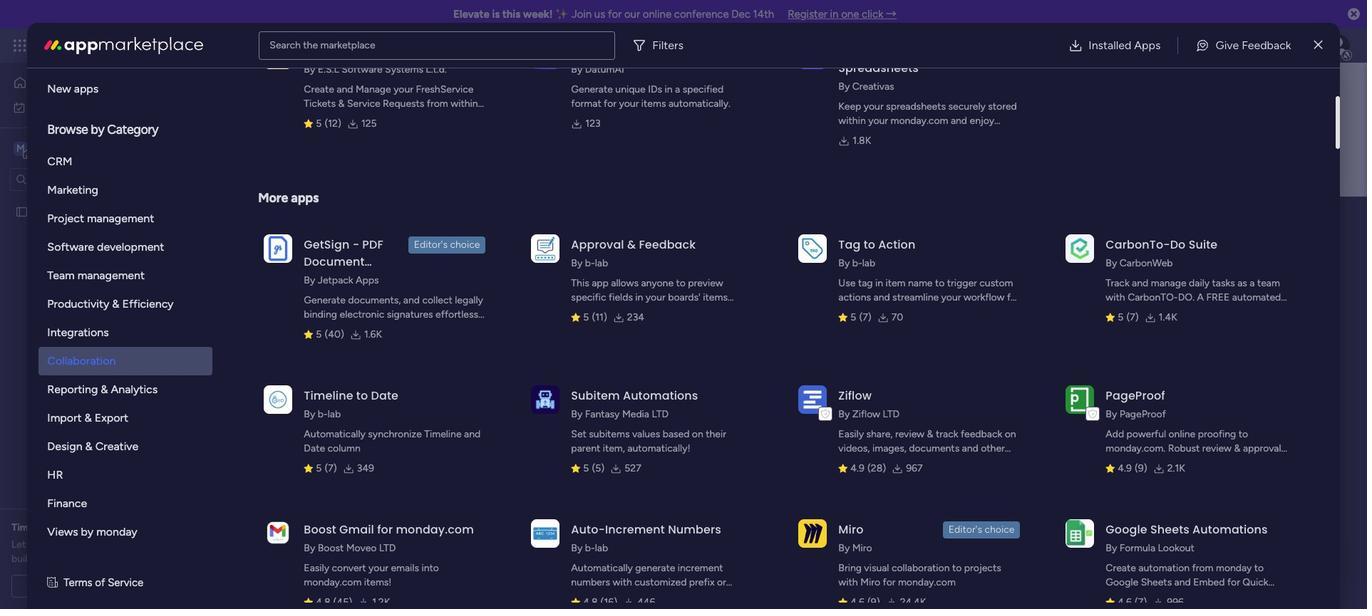 Task type: describe. For each thing, give the bounding box(es) containing it.
make
[[675, 306, 698, 318]]

securely
[[948, 101, 986, 113]]

by inside carbonto-do suite by carbonweb
[[1106, 257, 1117, 269]]

by inside ziflow by ziflow ltd
[[838, 408, 850, 421]]

new apps
[[47, 82, 99, 96]]

dec
[[732, 8, 751, 21]]

recently
[[426, 322, 463, 334]]

1 vertical spatial boost
[[318, 542, 344, 555]]

generation
[[304, 271, 369, 287]]

a
[[1197, 292, 1204, 304]]

5 left (40)
[[316, 329, 322, 341]]

1 vertical spatial miro
[[852, 542, 872, 555]]

collect
[[422, 294, 452, 306]]

search everything image
[[1246, 38, 1260, 53]]

automatically for timeline
[[304, 428, 366, 440]]

legally
[[455, 294, 483, 306]]

0 vertical spatial pageproof
[[1106, 388, 1165, 404]]

sheets inside create automation from monday to google sheets and embed for quick access!
[[1141, 577, 1172, 589]]

suite
[[1189, 237, 1218, 253]]

1.8k
[[853, 135, 871, 147]]

editor's for miro
[[949, 524, 982, 536]]

to inside add powerful online proofing to monday.com. robust review & approval workflows.
[[1239, 428, 1248, 440]]

tag
[[838, 237, 861, 253]]

0 vertical spatial ziflow
[[838, 388, 872, 404]]

help image
[[1277, 38, 1292, 53]]

online inside add powerful online proofing to monday.com. robust review & approval workflows.
[[1169, 428, 1195, 440]]

boost gmail for monday.com by boost moveo ltd
[[304, 522, 474, 555]]

your inside use tag in item name to trigger custom actions and streamline your workflow for maximum productivity
[[941, 292, 961, 304]]

Search in workspace field
[[30, 171, 119, 187]]

5 for approval & feedback
[[583, 311, 589, 324]]

1 horizontal spatial main
[[356, 202, 411, 234]]

app logo image for specific
[[531, 234, 560, 263]]

create for create and manage your freshservice tickets & service requests from within monday.com
[[304, 83, 334, 96]]

feedback inside button
[[1242, 38, 1291, 52]]

select product image
[[13, 38, 27, 53]]

views by monday
[[47, 525, 137, 539]]

24.4k
[[900, 597, 926, 609]]

5 for timeline to date
[[316, 463, 322, 475]]

0 vertical spatial choice
[[89, 53, 123, 67]]

for right us
[[608, 8, 622, 21]]

easily for gmail
[[304, 562, 329, 574]]

0 horizontal spatial editor's choice
[[47, 53, 123, 67]]

workflow
[[964, 292, 1005, 304]]

within inside keep your spreadsheets securely stored within your monday.com and enjoy collaborative editing!
[[838, 115, 866, 127]]

feedback
[[961, 428, 1002, 440]]

inbox image
[[1148, 38, 1163, 53]]

1 vertical spatial monday
[[96, 525, 137, 539]]

1 vertical spatial software
[[47, 240, 94, 254]]

specified
[[683, 83, 724, 96]]

robust
[[1168, 443, 1200, 455]]

1 horizontal spatial our
[[624, 8, 640, 21]]

your inside the generate documents, and collect legally binding electronic signatures effortlessly from your monday.com boards
[[328, 323, 348, 335]]

google sheets automations by formula lookout
[[1106, 522, 1268, 555]]

4.6 for 4.6 (9)
[[851, 597, 865, 609]]

automation
[[1139, 562, 1190, 574]]

automations inside 'google sheets automations by formula lookout'
[[1193, 522, 1268, 538]]

help button
[[1246, 569, 1296, 592]]

for inside boost gmail for monday.com by boost moveo ltd
[[377, 522, 393, 538]]

app logo image for items!
[[264, 519, 292, 548]]

monday.com inside easily convert your emails into monday.com items!
[[304, 577, 362, 589]]

with inside bring visual collaboration to projects with miro for monday.com
[[838, 577, 858, 589]]

date inside timeline to date by b-lab
[[371, 388, 398, 404]]

and inside keep your spreadsheets securely stored within your monday.com and enjoy collaborative editing!
[[951, 115, 967, 127]]

& inside approval & feedback by b-lab
[[627, 237, 636, 253]]

see plans button
[[230, 35, 299, 56]]

to inside 'tag to action by b-lab'
[[864, 237, 875, 253]]

charge
[[97, 553, 128, 565]]

column
[[327, 443, 361, 455]]

b- for auto-
[[585, 542, 595, 555]]

in down effortlessly
[[465, 322, 473, 334]]

automatically generate increment numbers with customized prefix or suffix format
[[571, 562, 726, 603]]

for inside 'generate unique ids in a specified format for your items automatically.'
[[604, 98, 617, 110]]

schedule a meeting button
[[11, 575, 170, 598]]

967
[[906, 463, 923, 475]]

automatically.
[[668, 98, 731, 110]]

in inside this app allows anyone to preview specific fields in your boards' items (including images) and make updates accordingly.
[[635, 292, 643, 304]]

create for create automation from monday to google sheets and embed for quick access!
[[1106, 562, 1136, 574]]

fantasy
[[585, 408, 620, 421]]

app logo image for sheets
[[1066, 519, 1094, 548]]

create and manage your freshservice tickets & service requests from within monday.com
[[304, 83, 478, 124]]

and inside the generate documents, and collect legally binding electronic signatures effortlessly from your monday.com boards
[[403, 294, 420, 306]]

your inside 'generate unique ids in a specified format for your items automatically.'
[[619, 98, 639, 110]]

l.t.d.
[[426, 63, 447, 76]]

and inside create automation from monday to google sheets and embed for quick access!
[[1174, 577, 1191, 589]]

5 (7) for timeline
[[316, 463, 337, 475]]

4.8 for auto-
[[583, 597, 598, 609]]

service inside create and manage your freshservice tickets & service requests from within monday.com
[[347, 98, 380, 110]]

and inside the automatically synchronize timeline and date column
[[464, 428, 481, 440]]

0 vertical spatial editor's
[[47, 53, 86, 67]]

& right design
[[85, 440, 93, 453]]

easily for by
[[838, 428, 864, 440]]

add powerful online proofing to monday.com. robust review & approval workflows.
[[1106, 428, 1281, 469]]

jetpack
[[318, 274, 353, 287]]

collaboration
[[47, 354, 116, 368]]

app logo image for miro
[[799, 519, 827, 548]]

by inside "subitem automations by fantasy media ltd"
[[571, 408, 583, 421]]

give feedback link
[[1184, 31, 1303, 60]]

easily convert your emails into monday.com items!
[[304, 562, 439, 589]]

monday inside create automation from monday to google sheets and embed for quick access!
[[1216, 562, 1252, 574]]

filters
[[652, 38, 683, 52]]

format inside 'generate unique ids in a specified format for your items automatically.'
[[571, 98, 601, 110]]

5 left the (12)
[[316, 118, 322, 130]]

1 vertical spatial main workspace
[[356, 202, 539, 234]]

main inside workspace selection element
[[33, 141, 58, 155]]

far.
[[46, 553, 61, 565]]

within inside create and manage your freshservice tickets & service requests from within monday.com
[[451, 98, 478, 110]]

subitem automations by fantasy media ltd
[[571, 388, 698, 421]]

schedule a meeting
[[47, 580, 135, 592]]

customized
[[635, 577, 687, 589]]

generate for electronic
[[304, 294, 346, 306]]

values
[[632, 428, 660, 440]]

help
[[1258, 573, 1284, 588]]

app
[[592, 277, 609, 289]]

0 vertical spatial online
[[643, 8, 672, 21]]

date inside the automatically synchronize timeline and date column
[[304, 443, 325, 455]]

software development
[[47, 240, 164, 254]]

(9) for 4.9 (9)
[[1135, 463, 1147, 475]]

1 horizontal spatial this
[[502, 8, 521, 21]]

trigger
[[947, 277, 977, 289]]

items inside this app allows anyone to preview specific fields in your boards' items (including images) and make updates accordingly.
[[703, 292, 728, 304]]

& left export
[[84, 411, 92, 425]]

tag to action by b-lab
[[838, 237, 915, 269]]

(7) for carbonto-
[[1126, 311, 1139, 324]]

choice for getsign - pdf document generation and esign collection
[[450, 239, 480, 251]]

creative
[[95, 440, 138, 453]]

browse by category
[[47, 122, 158, 138]]

from inside create automation from monday to google sheets and embed for quick access!
[[1192, 562, 1214, 574]]

based
[[663, 428, 690, 440]]

apps marketplace image
[[44, 37, 203, 54]]

0 vertical spatial monday
[[63, 37, 112, 53]]

see plans
[[249, 39, 292, 51]]

by miro
[[838, 542, 872, 555]]

public board image
[[15, 205, 29, 218]]

5 (5)
[[583, 463, 605, 475]]

create automation from monday to google sheets and embed for quick access!
[[1106, 562, 1269, 603]]

1 horizontal spatial software
[[342, 63, 383, 76]]

timeline inside timeline to date by b-lab
[[304, 388, 353, 404]]

apps for more apps
[[291, 190, 319, 206]]

(16)
[[601, 597, 617, 609]]

generate unique ids in a specified format for your items automatically.
[[571, 83, 731, 110]]

development
[[97, 240, 164, 254]]

increment
[[605, 522, 665, 538]]

and inside use tag in item name to trigger custom actions and streamline your workflow for maximum productivity
[[874, 292, 890, 304]]

give feedback button
[[1184, 31, 1303, 60]]

stored
[[988, 101, 1017, 113]]

do
[[1170, 237, 1186, 253]]

meeting
[[98, 580, 135, 592]]

give feedback
[[1216, 38, 1291, 52]]

keep
[[838, 101, 861, 113]]

browse
[[47, 122, 88, 138]]

0 vertical spatial boost
[[304, 522, 336, 538]]

recent
[[269, 287, 305, 301]]

visited
[[394, 322, 424, 334]]

b- for tag
[[852, 257, 862, 269]]

from for within
[[427, 98, 448, 110]]

automated
[[1232, 292, 1281, 304]]

subitems
[[589, 428, 630, 440]]

pdf
[[362, 237, 383, 253]]

dapulse x slim image
[[1314, 37, 1323, 54]]

0 vertical spatial boards
[[308, 287, 343, 301]]

share,
[[866, 428, 893, 440]]

increment
[[678, 562, 723, 574]]

spreadsheets
[[886, 101, 946, 113]]

apps for new apps
[[74, 82, 99, 96]]

by inside timeline to date by b-lab
[[304, 408, 315, 421]]

emails
[[391, 562, 419, 574]]

4.9 (9)
[[1118, 463, 1147, 475]]

review up what
[[98, 522, 129, 534]]

5 for carbonto-do suite
[[1118, 311, 1124, 324]]

automatically synchronize timeline and date column
[[304, 428, 481, 455]]

moveo
[[346, 542, 377, 555]]

monday.com inside bring visual collaboration to projects with miro for monday.com
[[898, 577, 956, 589]]

what
[[113, 539, 135, 551]]

and inside this app allows anyone to preview specific fields in your boards' items (including images) and make updates accordingly.
[[656, 306, 672, 318]]

(11)
[[592, 311, 607, 324]]

ids
[[648, 83, 662, 96]]

editor's choice for getsign - pdf document generation and esign collection
[[414, 239, 480, 251]]

review inside easily share, review & track feedback on videos, images, documents and other creative assets.
[[895, 428, 925, 440]]

1 horizontal spatial of
[[95, 577, 105, 589]]

ltd inside ziflow by ziflow ltd
[[883, 408, 900, 421]]

to inside timeline to date by b-lab
[[356, 388, 368, 404]]

& left efficiency on the left of page
[[112, 297, 120, 311]]

ltd inside boost gmail for monday.com by boost moveo ltd
[[379, 542, 396, 555]]

editor's for getsign - pdf document generation and esign collection
[[414, 239, 448, 251]]

b- for timeline
[[318, 408, 328, 421]]

productivity & efficiency
[[47, 297, 174, 311]]

123
[[585, 118, 601, 130]]

review up 'charge'
[[81, 539, 111, 551]]

monday.com inside keep your spreadsheets securely stored within your monday.com and enjoy collaborative editing!
[[891, 115, 948, 127]]

free
[[1206, 292, 1230, 304]]

proofing
[[1198, 428, 1236, 440]]

custom
[[980, 277, 1013, 289]]

generate for format
[[571, 83, 613, 96]]

(12)
[[325, 118, 341, 130]]

items inside 'generate unique ids in a specified format for your items automatically.'
[[641, 98, 666, 110]]

visual
[[864, 562, 889, 574]]

for inside create automation from monday to google sheets and embed for quick access!
[[1227, 577, 1240, 589]]

signatures
[[387, 309, 433, 321]]

by inside live spreadsheets by creativas
[[838, 81, 850, 93]]

by inside 'tag to action by b-lab'
[[838, 257, 850, 269]]



Task type: locate. For each thing, give the bounding box(es) containing it.
by jetpack apps
[[304, 274, 379, 287]]

add for add powerful online proofing to monday.com. robust review & approval workflows.
[[1106, 428, 1124, 440]]

date left column
[[304, 443, 325, 455]]

2 horizontal spatial ltd
[[883, 408, 900, 421]]

productivity
[[884, 306, 939, 318]]

2 horizontal spatial a
[[1250, 277, 1255, 289]]

lab inside 'tag to action by b-lab'
[[862, 257, 875, 269]]

lab for approval
[[595, 257, 608, 269]]

m
[[16, 142, 25, 154]]

effortlessly
[[436, 309, 486, 321]]

work up home button
[[115, 37, 141, 53]]

you've
[[138, 539, 167, 551]]

1 horizontal spatial feedback
[[1242, 38, 1291, 52]]

app logo image for electronic
[[264, 234, 292, 263]]

b- inside timeline to date by b-lab
[[318, 408, 328, 421]]

main workspace inside workspace selection element
[[33, 141, 117, 155]]

analytics
[[111, 383, 158, 396]]

updates
[[701, 306, 737, 318]]

with inside track and manage daily tasks as a team with carbonto-do. a free automated task management system.
[[1106, 292, 1125, 304]]

installed
[[1089, 38, 1131, 52]]

you
[[375, 322, 392, 334]]

from down 'freshservice'
[[427, 98, 448, 110]]

monday.com up 4.8 (45)
[[304, 577, 362, 589]]

main right the workspace icon
[[33, 141, 58, 155]]

1 horizontal spatial ltd
[[652, 408, 669, 421]]

2 google from the top
[[1106, 577, 1138, 589]]

generate documents, and collect legally binding electronic signatures effortlessly from your monday.com boards
[[304, 294, 486, 335]]

monday.com inside boost gmail for monday.com by boost moveo ltd
[[396, 522, 474, 538]]

0 vertical spatial a
[[675, 83, 680, 96]]

(7) down column
[[325, 463, 337, 475]]

0 vertical spatial automatically
[[304, 428, 366, 440]]

ziflow by ziflow ltd
[[838, 388, 900, 421]]

1 horizontal spatial 4.9
[[1118, 463, 1132, 475]]

manage
[[356, 83, 391, 96]]

1.2k
[[372, 597, 390, 609]]

monday up home button
[[63, 37, 112, 53]]

1 vertical spatial online
[[1169, 428, 1195, 440]]

our inside time for an expert review let our experts review what you've built so far. free of charge
[[28, 539, 43, 551]]

automatically for auto-
[[571, 562, 633, 574]]

0 horizontal spatial (9)
[[867, 597, 880, 609]]

google inside 'google sheets automations by formula lookout'
[[1106, 522, 1147, 538]]

apps right the more in the top left of the page
[[291, 190, 319, 206]]

0 horizontal spatial ltd
[[379, 542, 396, 555]]

in up images)
[[635, 292, 643, 304]]

editor's up home button
[[47, 53, 86, 67]]

expert
[[66, 522, 96, 534]]

see
[[249, 39, 266, 51]]

carbonto-do suite by carbonweb
[[1106, 237, 1218, 269]]

(7) for google
[[1135, 597, 1147, 609]]

main workspace down browse
[[33, 141, 117, 155]]

b- for approval
[[585, 257, 595, 269]]

to right tag
[[864, 237, 875, 253]]

2 4.6 from the left
[[1118, 597, 1132, 609]]

from inside create and manage your freshservice tickets & service requests from within monday.com
[[427, 98, 448, 110]]

by inside approval & feedback by b-lab
[[571, 257, 583, 269]]

4.8 left (16)
[[583, 597, 598, 609]]

on inside easily share, review & track feedback on videos, images, documents and other creative assets.
[[1005, 428, 1016, 440]]

system.
[[1188, 306, 1222, 318]]

schedule
[[47, 580, 88, 592]]

to inside create automation from monday to google sheets and embed for quick access!
[[1254, 562, 1264, 574]]

in inside use tag in item name to trigger custom actions and streamline your workflow for maximum productivity
[[875, 277, 883, 289]]

0 vertical spatial google
[[1106, 522, 1147, 538]]

0 vertical spatial format
[[571, 98, 601, 110]]

to left 'projects'
[[952, 562, 962, 574]]

(7) for timeline
[[325, 463, 337, 475]]

our right us
[[624, 8, 640, 21]]

lab down auto-
[[595, 542, 608, 555]]

auto-
[[571, 522, 605, 538]]

1 on from the left
[[692, 428, 703, 440]]

service down 'charge'
[[108, 577, 143, 589]]

0 horizontal spatial our
[[28, 539, 43, 551]]

1 horizontal spatial add
[[1106, 428, 1124, 440]]

as
[[1238, 277, 1247, 289]]

4.8 for boost
[[316, 597, 330, 609]]

review up images,
[[895, 428, 925, 440]]

format inside automatically generate increment numbers with customized prefix or suffix format
[[598, 591, 628, 603]]

google inside create automation from monday to google sheets and embed for quick access!
[[1106, 577, 1138, 589]]

daily
[[1189, 277, 1210, 289]]

easily up the videos,
[[838, 428, 864, 440]]

to inside bring visual collaboration to projects with miro for monday.com
[[952, 562, 962, 574]]

format down numbers
[[598, 591, 628, 603]]

set
[[571, 428, 587, 440]]

generate inside the generate documents, and collect legally binding electronic signatures effortlessly from your monday.com boards
[[304, 294, 346, 306]]

editor's up 'projects'
[[949, 524, 982, 536]]

and inside getsign - pdf document generation and esign collection
[[372, 271, 395, 287]]

documents
[[909, 443, 960, 455]]

your down creativas
[[864, 101, 884, 113]]

1 horizontal spatial main workspace
[[356, 202, 539, 234]]

from up embed at the right
[[1192, 562, 1214, 574]]

b- down the 'approval'
[[585, 257, 595, 269]]

0 vertical spatial automations
[[623, 388, 698, 404]]

4.9 left (28)
[[851, 463, 865, 475]]

0 horizontal spatial add
[[354, 237, 373, 249]]

add up monday.com.
[[1106, 428, 1124, 440]]

monday.com up into
[[396, 522, 474, 538]]

easily inside easily convert your emails into monday.com items!
[[304, 562, 329, 574]]

0 vertical spatial by
[[91, 122, 104, 138]]

0 horizontal spatial 4.6
[[851, 597, 865, 609]]

boards inside the generate documents, and collect legally binding electronic signatures effortlessly from your monday.com boards
[[410, 323, 441, 335]]

easily share, review & track feedback on videos, images, documents and other creative assets.
[[838, 428, 1016, 469]]

your inside create and manage your freshservice tickets & service requests from within monday.com
[[394, 83, 413, 96]]

electronic
[[340, 309, 384, 321]]

1 horizontal spatial create
[[1106, 562, 1136, 574]]

0 vertical spatial easily
[[838, 428, 864, 440]]

for down custom
[[1007, 292, 1020, 304]]

monday.com inside the generate documents, and collect legally binding electronic signatures effortlessly from your monday.com boards
[[350, 323, 408, 335]]

lab for tag
[[862, 257, 875, 269]]

work down new
[[48, 101, 69, 113]]

1 vertical spatial a
[[1250, 277, 1255, 289]]

0 horizontal spatial within
[[451, 98, 478, 110]]

your inside this app allows anyone to preview specific fields in your boards' items (including images) and make updates accordingly.
[[646, 292, 666, 304]]

actions
[[838, 292, 871, 304]]

management inside track and manage daily tasks as a team with carbonto-do. a free automated task management system.
[[1127, 306, 1185, 318]]

0 vertical spatial main workspace
[[33, 141, 117, 155]]

to up boards'
[[676, 277, 686, 289]]

create inside create and manage your freshservice tickets & service requests from within monday.com
[[304, 83, 334, 96]]

70
[[892, 311, 903, 324]]

this app allows anyone to preview specific fields in your boards' items (including images) and make updates accordingly.
[[571, 277, 737, 332]]

(7) down actions
[[859, 311, 872, 324]]

(9) down monday.com.
[[1135, 463, 1147, 475]]

1 vertical spatial format
[[598, 591, 628, 603]]

collection
[[339, 288, 398, 304]]

choice
[[89, 53, 123, 67], [450, 239, 480, 251], [985, 524, 1015, 536]]

0 horizontal spatial boards
[[308, 287, 343, 301]]

boards down jetpack
[[308, 287, 343, 301]]

0 vertical spatial feedback
[[1242, 38, 1291, 52]]

for inside bring visual collaboration to projects with miro for monday.com
[[883, 577, 896, 589]]

this right is
[[502, 8, 521, 21]]

getsign
[[304, 237, 350, 253]]

ziflow
[[838, 388, 872, 404], [852, 408, 880, 421]]

apps up my work button
[[74, 82, 99, 96]]

our up so
[[28, 539, 43, 551]]

create inside create automation from monday to google sheets and embed for quick access!
[[1106, 562, 1136, 574]]

Main workspace field
[[352, 202, 1309, 234]]

main up pdf
[[356, 202, 411, 234]]

ltd inside "subitem automations by fantasy media ltd"
[[652, 408, 669, 421]]

app logo image for trigger
[[799, 234, 827, 263]]

software up "manage"
[[342, 63, 383, 76]]

boost up convert on the bottom left of the page
[[318, 542, 344, 555]]

1 vertical spatial of
[[95, 577, 105, 589]]

(9) for 4.6 (9)
[[867, 597, 880, 609]]

to up quick
[[1254, 562, 1264, 574]]

editor's choice for miro
[[949, 524, 1015, 536]]

name
[[908, 277, 933, 289]]

miro down visual
[[860, 577, 880, 589]]

1 horizontal spatial editor's
[[414, 239, 448, 251]]

miro up by miro
[[838, 522, 863, 538]]

1 vertical spatial items
[[703, 292, 728, 304]]

(40)
[[325, 329, 344, 341]]

& up export
[[101, 383, 108, 396]]

timeline inside the automatically synchronize timeline and date column
[[424, 428, 462, 440]]

for inside use tag in item name to trigger custom actions and streamline your workflow for maximum productivity
[[1007, 292, 1020, 304]]

2 vertical spatial editor's
[[949, 524, 982, 536]]

a inside button
[[91, 580, 96, 592]]

date
[[371, 388, 398, 404], [304, 443, 325, 455]]

within down 'freshservice'
[[451, 98, 478, 110]]

2 4.9 from the left
[[1118, 463, 1132, 475]]

a inside track and manage daily tasks as a team with carbonto-do. a free automated task management system.
[[1250, 277, 1255, 289]]

& right tickets
[[338, 98, 345, 110]]

1 4.6 from the left
[[851, 597, 865, 609]]

5 (7) for carbonto-
[[1118, 311, 1139, 324]]

editing!
[[898, 129, 932, 141]]

1 horizontal spatial timeline
[[424, 428, 462, 440]]

2 horizontal spatial editor's choice
[[949, 524, 1015, 536]]

1 vertical spatial pageproof
[[1120, 408, 1166, 421]]

234
[[627, 311, 644, 324]]

use
[[838, 277, 856, 289]]

0 horizontal spatial apps
[[74, 82, 99, 96]]

1 4.8 from the left
[[316, 597, 330, 609]]

on inside set subitems values based on their parent item, automatically!
[[692, 428, 703, 440]]

with up task
[[1106, 292, 1125, 304]]

1 vertical spatial by
[[81, 525, 94, 539]]

google up access!
[[1106, 577, 1138, 589]]

formula
[[1120, 542, 1155, 555]]

track
[[1106, 277, 1130, 289]]

4.9
[[851, 463, 865, 475], [1118, 463, 1132, 475]]

let
[[11, 539, 26, 551]]

automatically up column
[[304, 428, 366, 440]]

esign
[[304, 288, 336, 304]]

automations up embed at the right
[[1193, 522, 1268, 538]]

track and manage daily tasks as a team with carbonto-do. a free automated task management system.
[[1106, 277, 1281, 318]]

review down the proofing
[[1202, 443, 1232, 455]]

2 horizontal spatial with
[[1106, 292, 1125, 304]]

and
[[337, 83, 353, 96], [951, 115, 967, 127], [372, 271, 395, 287], [1132, 277, 1148, 289], [874, 292, 890, 304], [403, 294, 420, 306], [656, 306, 672, 318], [302, 322, 319, 334], [464, 428, 481, 440], [962, 443, 978, 455], [1174, 577, 1191, 589]]

and inside easily share, review & track feedback on videos, images, documents and other creative assets.
[[962, 443, 978, 455]]

on left their
[[692, 428, 703, 440]]

1 vertical spatial editor's choice
[[414, 239, 480, 251]]

1 vertical spatial easily
[[304, 562, 329, 574]]

for inside time for an expert review let our experts review what you've built so far. free of charge
[[36, 522, 50, 534]]

0 horizontal spatial editor's
[[47, 53, 86, 67]]

5 (7)
[[851, 311, 872, 324], [1118, 311, 1139, 324], [316, 463, 337, 475]]

ltd up values
[[652, 408, 669, 421]]

automatically inside the automatically synchronize timeline and date column
[[304, 428, 366, 440]]

b- down auto-
[[585, 542, 595, 555]]

creative
[[838, 457, 874, 469]]

14th
[[753, 8, 774, 21]]

your down anyone at top
[[646, 292, 666, 304]]

& inside add powerful online proofing to monday.com. robust review & approval workflows.
[[1234, 443, 1241, 455]]

1 vertical spatial from
[[304, 323, 325, 335]]

by for browse
[[91, 122, 104, 138]]

(9)
[[1135, 463, 1147, 475], [867, 597, 880, 609]]

automations inside "subitem automations by fantasy media ltd"
[[623, 388, 698, 404]]

with inside automatically generate increment numbers with customized prefix or suffix format
[[613, 577, 632, 589]]

for down visual
[[883, 577, 896, 589]]

1 vertical spatial apps
[[356, 274, 379, 287]]

create down the formula
[[1106, 562, 1136, 574]]

marketplace
[[320, 39, 375, 51]]

to inside this app allows anyone to preview specific fields in your boards' items (including images) and make updates accordingly.
[[676, 277, 686, 289]]

workspace image
[[14, 141, 28, 156]]

generate inside 'generate unique ids in a specified format for your items automatically.'
[[571, 83, 613, 96]]

boards'
[[668, 292, 701, 304]]

2 vertical spatial editor's choice
[[949, 524, 1015, 536]]

0 horizontal spatial work
[[48, 101, 69, 113]]

sheets inside 'google sheets automations by formula lookout'
[[1150, 522, 1190, 538]]

automatically inside automatically generate increment numbers with customized prefix or suffix format
[[571, 562, 633, 574]]

b- inside 'tag to action by b-lab'
[[852, 257, 862, 269]]

& inside easily share, review & track feedback on videos, images, documents and other creative assets.
[[927, 428, 933, 440]]

0 vertical spatial within
[[451, 98, 478, 110]]

1 horizontal spatial choice
[[450, 239, 480, 251]]

numbers
[[668, 522, 721, 538]]

1 horizontal spatial service
[[347, 98, 380, 110]]

team management
[[47, 269, 145, 282]]

choice for miro
[[985, 524, 1015, 536]]

add
[[354, 237, 373, 249], [1106, 428, 1124, 440]]

1 horizontal spatial items
[[703, 292, 728, 304]]

your up items!
[[369, 562, 388, 574]]

and inside create and manage your freshservice tickets & service requests from within monday.com
[[337, 83, 353, 96]]

software
[[342, 63, 383, 76], [47, 240, 94, 254]]

for left quick
[[1227, 577, 1240, 589]]

option
[[0, 199, 182, 202]]

google up the formula
[[1106, 522, 1147, 538]]

0 horizontal spatial service
[[108, 577, 143, 589]]

b- down tag
[[852, 257, 862, 269]]

home button
[[9, 71, 153, 94]]

service down "manage"
[[347, 98, 380, 110]]

1 horizontal spatial apps
[[291, 190, 319, 206]]

feedback inside approval & feedback by b-lab
[[639, 237, 696, 253]]

(5)
[[592, 463, 605, 475]]

5 left (5)
[[583, 463, 589, 475]]

apps up collection
[[356, 274, 379, 287]]

app logo image
[[264, 234, 292, 263], [531, 234, 560, 263], [799, 234, 827, 263], [1066, 234, 1094, 263], [264, 385, 292, 414], [531, 385, 560, 414], [799, 385, 827, 414], [1066, 385, 1094, 414], [531, 519, 560, 548], [799, 519, 827, 548], [1066, 519, 1094, 548], [264, 519, 292, 548]]

from for your
[[304, 323, 325, 335]]

editor's choice up 'projects'
[[949, 524, 1015, 536]]

bring visual collaboration to projects with miro for monday.com
[[838, 562, 1001, 589]]

app logo image for parent
[[531, 385, 560, 414]]

0 vertical spatial sheets
[[1150, 522, 1190, 538]]

your down trigger
[[941, 292, 961, 304]]

within down keep
[[838, 115, 866, 127]]

5 left (11)
[[583, 311, 589, 324]]

app logo image for a
[[1066, 234, 1094, 263]]

generate
[[635, 562, 675, 574]]

2 vertical spatial choice
[[985, 524, 1015, 536]]

by inside boost gmail for monday.com by boost moveo ltd
[[304, 542, 315, 555]]

to up approval
[[1239, 428, 1248, 440]]

boards and dashboards you visited recently in this workspace
[[269, 322, 542, 334]]

unique
[[615, 83, 646, 96]]

1 horizontal spatial editor's choice
[[414, 239, 480, 251]]

monday.com
[[304, 112, 362, 124], [891, 115, 948, 127], [350, 323, 408, 335], [396, 522, 474, 538], [304, 577, 362, 589], [898, 577, 956, 589]]

by inside 'google sheets automations by formula lookout'
[[1106, 542, 1117, 555]]

1 horizontal spatial date
[[371, 388, 398, 404]]

0 vertical spatial of
[[85, 553, 95, 565]]

→
[[886, 8, 897, 21]]

add for add workspace description
[[354, 237, 373, 249]]

0 vertical spatial miro
[[838, 522, 863, 538]]

test list box
[[0, 197, 182, 416]]

0 horizontal spatial main
[[33, 141, 58, 155]]

lab inside timeline to date by b-lab
[[328, 408, 341, 421]]

carbonweb
[[1120, 257, 1173, 269]]

2 vertical spatial monday
[[1216, 562, 1252, 574]]

brad klo image
[[1327, 34, 1350, 57]]

b- inside approval & feedback by b-lab
[[585, 257, 595, 269]]

1 vertical spatial ziflow
[[852, 408, 880, 421]]

create up tickets
[[304, 83, 334, 96]]

to right name on the right of page
[[935, 277, 945, 289]]

lookout
[[1158, 542, 1195, 555]]

workspace selection element
[[14, 140, 119, 159]]

your up requests
[[394, 83, 413, 96]]

add inside add powerful online proofing to monday.com. robust review & approval workflows.
[[1106, 428, 1124, 440]]

date up synchronize
[[371, 388, 398, 404]]

apps
[[74, 82, 99, 96], [291, 190, 319, 206]]

preview
[[688, 277, 723, 289]]

0 horizontal spatial choice
[[89, 53, 123, 67]]

automatically up numbers
[[571, 562, 633, 574]]

b- up column
[[318, 408, 328, 421]]

0 horizontal spatial a
[[91, 580, 96, 592]]

by inside auto-increment numbers by b-lab
[[571, 542, 583, 555]]

0 vertical spatial work
[[115, 37, 141, 53]]

review inside add powerful online proofing to monday.com. robust review & approval workflows.
[[1202, 443, 1232, 455]]

app logo image for prefix
[[531, 519, 560, 548]]

hr
[[47, 468, 63, 482]]

suffix
[[571, 591, 596, 603]]

5 for tag to action
[[851, 311, 856, 324]]

1 vertical spatial editor's
[[414, 239, 448, 251]]

& up documents
[[927, 428, 933, 440]]

main
[[33, 141, 58, 155], [356, 202, 411, 234]]

a inside 'generate unique ids in a specified format for your items automatically.'
[[675, 83, 680, 96]]

1 horizontal spatial boards
[[410, 323, 441, 335]]

filters button
[[627, 31, 695, 60]]

(7) for tag
[[859, 311, 872, 324]]

5 (7) for tag
[[851, 311, 872, 324]]

(9) down visual
[[867, 597, 880, 609]]

1 vertical spatial generate
[[304, 294, 346, 306]]

0 horizontal spatial 5 (7)
[[316, 463, 337, 475]]

4.6 (9)
[[851, 597, 880, 609]]

0 horizontal spatial online
[[643, 8, 672, 21]]

1 vertical spatial main
[[356, 202, 411, 234]]

sheets up lookout
[[1150, 522, 1190, 538]]

timeline right synchronize
[[424, 428, 462, 440]]

4.8 left (45)
[[316, 597, 330, 609]]

5 for subitem automations
[[583, 463, 589, 475]]

boost left gmail
[[304, 522, 336, 538]]

elevate is this week! ✨ join us for our online conference dec 14th
[[453, 8, 774, 21]]

timeline up column
[[304, 388, 353, 404]]

and inside track and manage daily tasks as a team with carbonto-do. a free automated task management system.
[[1132, 277, 1148, 289]]

your down binding at the bottom of page
[[328, 323, 348, 335]]

& down the proofing
[[1234, 443, 1241, 455]]

lab for timeline
[[328, 408, 341, 421]]

2 on from the left
[[1005, 428, 1016, 440]]

miro inside bring visual collaboration to projects with miro for monday.com
[[860, 577, 880, 589]]

5 (11)
[[583, 311, 607, 324]]

in right ids
[[665, 83, 673, 96]]

1 horizontal spatial generate
[[571, 83, 613, 96]]

& inside create and manage your freshservice tickets & service requests from within monday.com
[[338, 98, 345, 110]]

1 vertical spatial within
[[838, 115, 866, 127]]

work for monday
[[115, 37, 141, 53]]

freshservice
[[416, 83, 474, 96]]

this down effortlessly
[[475, 322, 492, 334]]

1 horizontal spatial automatically
[[571, 562, 633, 574]]

5 left 349
[[316, 463, 322, 475]]

0 vertical spatial software
[[342, 63, 383, 76]]

&
[[338, 98, 345, 110], [627, 237, 636, 253], [112, 297, 120, 311], [101, 383, 108, 396], [84, 411, 92, 425], [927, 428, 933, 440], [85, 440, 93, 453], [1234, 443, 1241, 455]]

2 vertical spatial a
[[91, 580, 96, 592]]

software down project
[[47, 240, 94, 254]]

0 horizontal spatial date
[[304, 443, 325, 455]]

work inside button
[[48, 101, 69, 113]]

design & creative
[[47, 440, 138, 453]]

1 google from the top
[[1106, 522, 1147, 538]]

your inside easily convert your emails into monday.com items!
[[369, 562, 388, 574]]

choice up permissions
[[450, 239, 480, 251]]

1 4.9 from the left
[[851, 463, 865, 475]]

0 horizontal spatial items
[[641, 98, 666, 110]]

5 (7) down actions
[[851, 311, 872, 324]]

in inside 'generate unique ids in a specified format for your items automatically.'
[[665, 83, 673, 96]]

0 horizontal spatial this
[[475, 322, 492, 334]]

lab for auto-
[[595, 542, 608, 555]]

by e.s.l software systems l.t.d.
[[304, 63, 447, 76]]

lab inside auto-increment numbers by b-lab
[[595, 542, 608, 555]]

terms of use image
[[47, 575, 58, 591]]

to inside use tag in item name to trigger custom actions and streamline your workflow for maximum productivity
[[935, 277, 945, 289]]

apps image
[[1211, 38, 1225, 53]]

1 horizontal spatial within
[[838, 115, 866, 127]]

by for views
[[81, 525, 94, 539]]

the
[[303, 39, 318, 51]]

monday.com inside create and manage your freshservice tickets & service requests from within monday.com
[[304, 112, 362, 124]]

2 horizontal spatial editor's
[[949, 524, 982, 536]]

1 horizontal spatial online
[[1169, 428, 1195, 440]]

easily inside easily share, review & track feedback on videos, images, documents and other creative assets.
[[838, 428, 864, 440]]

0 vertical spatial apps
[[1134, 38, 1161, 52]]

4.6 for 4.6 (7)
[[1118, 597, 1132, 609]]

projects
[[964, 562, 1001, 574]]

monday.com down collaboration at the right bottom
[[898, 577, 956, 589]]

of inside time for an expert review let our experts review what you've built so far. free of charge
[[85, 553, 95, 565]]

1 vertical spatial sheets
[[1141, 577, 1172, 589]]

0 vertical spatial timeline
[[304, 388, 353, 404]]

carbonto-
[[1106, 237, 1170, 253]]

task
[[1106, 306, 1124, 318]]

work for my
[[48, 101, 69, 113]]

search the marketplace
[[270, 39, 375, 51]]

0 vertical spatial create
[[304, 83, 334, 96]]

2 4.8 from the left
[[583, 597, 598, 609]]

996
[[1167, 597, 1184, 609]]

0 horizontal spatial generate
[[304, 294, 346, 306]]

us
[[594, 8, 605, 21]]

1 horizontal spatial with
[[838, 577, 858, 589]]

from inside the generate documents, and collect legally binding electronic signatures effortlessly from your monday.com boards
[[304, 323, 325, 335]]

5 down track
[[1118, 311, 1124, 324]]

4.9 for pageproof
[[1118, 463, 1132, 475]]

notifications image
[[1117, 38, 1131, 53]]

in left one
[[830, 8, 839, 21]]

your up collaborative
[[868, 115, 888, 127]]

my work
[[31, 101, 69, 113]]

0 vertical spatial generate
[[571, 83, 613, 96]]

invite members image
[[1180, 38, 1194, 53]]

1 horizontal spatial from
[[427, 98, 448, 110]]

2 horizontal spatial from
[[1192, 562, 1214, 574]]

4.6
[[851, 597, 865, 609], [1118, 597, 1132, 609]]

items down ids
[[641, 98, 666, 110]]

boards down the signatures
[[410, 323, 441, 335]]

1 vertical spatial create
[[1106, 562, 1136, 574]]

apps inside button
[[1134, 38, 1161, 52]]

monday.com down spreadsheets
[[891, 115, 948, 127]]

1 vertical spatial (9)
[[867, 597, 880, 609]]

2 horizontal spatial choice
[[985, 524, 1015, 536]]

by
[[91, 122, 104, 138], [81, 525, 94, 539]]

5 (7) down column
[[316, 463, 337, 475]]

4.9 for ziflow
[[851, 463, 865, 475]]

by inside pageproof by pageproof
[[1106, 408, 1117, 421]]

enjoy
[[970, 115, 994, 127]]



Task type: vqa. For each thing, say whether or not it's contained in the screenshot.


